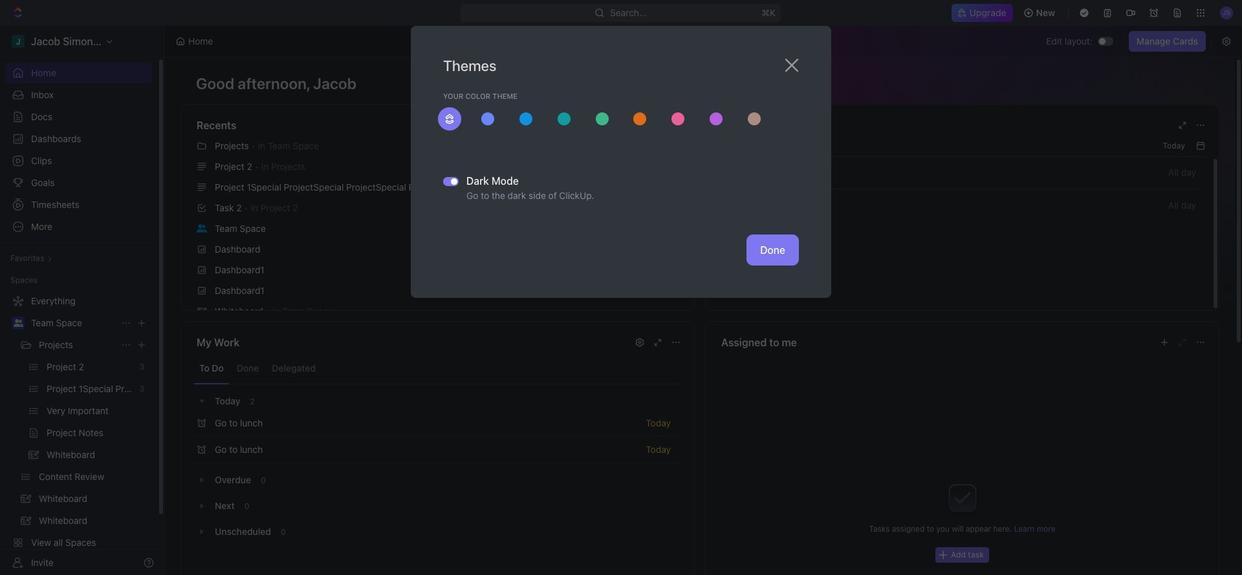 Task type: describe. For each thing, give the bounding box(es) containing it.
0 vertical spatial user group image
[[197, 224, 207, 233]]

user group image inside tree
[[13, 320, 23, 327]]

sidebar navigation
[[0, 26, 165, 576]]



Task type: vqa. For each thing, say whether or not it's contained in the screenshot.
the topmost user group image
yes



Task type: locate. For each thing, give the bounding box(es) containing it.
user group image
[[197, 224, 207, 233], [13, 320, 23, 327]]

tree
[[5, 291, 152, 576]]

tree inside sidebar navigation
[[5, 291, 152, 576]]

dialog
[[411, 26, 831, 298]]

0 horizontal spatial user group image
[[13, 320, 23, 327]]

1 horizontal spatial user group image
[[197, 224, 207, 233]]

1 vertical spatial user group image
[[13, 320, 23, 327]]

tab list
[[194, 353, 681, 385]]



